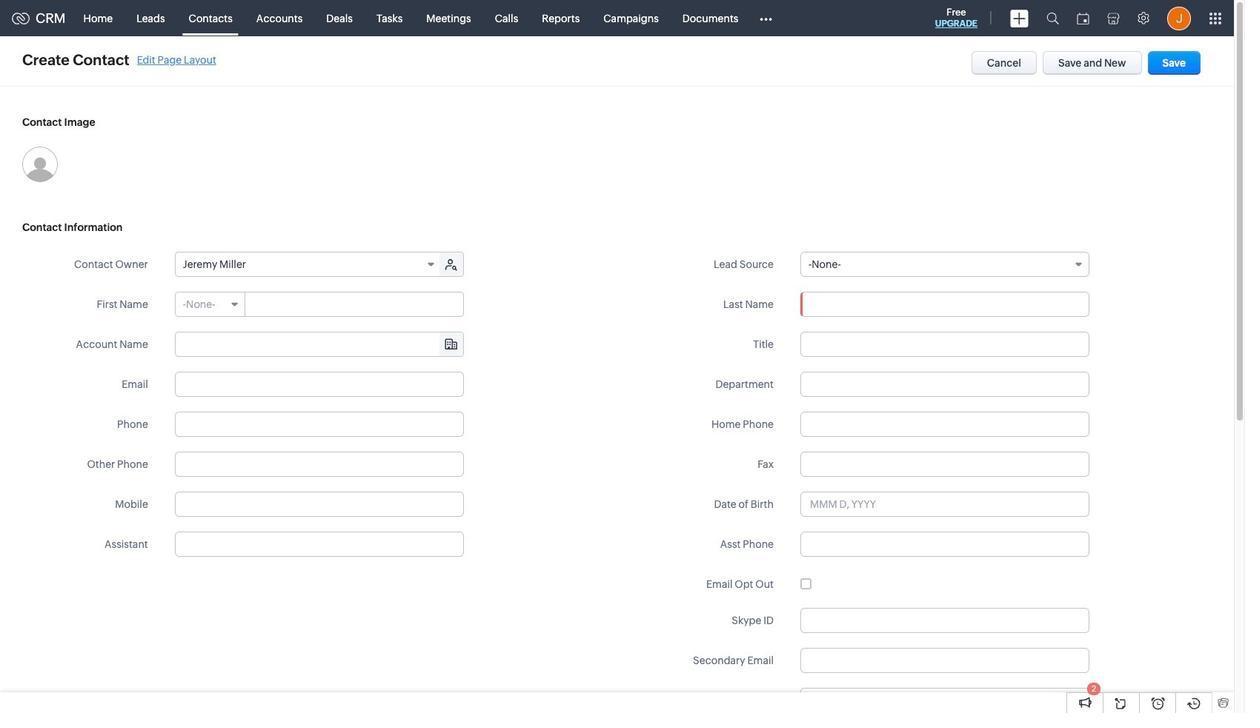 Task type: describe. For each thing, give the bounding box(es) containing it.
MMM D, YYYY text field
[[801, 492, 1090, 517]]

profile element
[[1159, 0, 1200, 36]]

search image
[[1047, 12, 1059, 24]]

search element
[[1038, 0, 1068, 36]]

image image
[[22, 147, 58, 182]]

create menu element
[[1001, 0, 1038, 36]]

profile image
[[1167, 6, 1191, 30]]



Task type: vqa. For each thing, say whether or not it's contained in the screenshot.
the MMM D, YYYY text field
yes



Task type: locate. For each thing, give the bounding box(es) containing it.
calendar image
[[1077, 12, 1090, 24]]

Other Modules field
[[750, 6, 782, 30]]

create menu image
[[1010, 9, 1029, 27]]

logo image
[[12, 12, 30, 24]]

None text field
[[801, 292, 1090, 317], [246, 293, 463, 317], [801, 332, 1090, 357], [801, 372, 1090, 397], [175, 412, 464, 437], [175, 452, 464, 477], [801, 452, 1090, 477], [801, 609, 1090, 634], [801, 292, 1090, 317], [246, 293, 463, 317], [801, 332, 1090, 357], [801, 372, 1090, 397], [175, 412, 464, 437], [175, 452, 464, 477], [801, 452, 1090, 477], [801, 609, 1090, 634]]

None text field
[[176, 333, 463, 357], [175, 372, 464, 397], [801, 412, 1090, 437], [175, 492, 464, 517], [175, 532, 464, 557], [801, 532, 1090, 557], [801, 649, 1090, 674], [820, 689, 1089, 713], [176, 333, 463, 357], [175, 372, 464, 397], [801, 412, 1090, 437], [175, 492, 464, 517], [175, 532, 464, 557], [801, 532, 1090, 557], [801, 649, 1090, 674], [820, 689, 1089, 713]]

None field
[[801, 252, 1090, 277], [176, 253, 441, 276], [176, 293, 245, 317], [176, 333, 463, 357], [801, 252, 1090, 277], [176, 253, 441, 276], [176, 293, 245, 317], [176, 333, 463, 357]]



